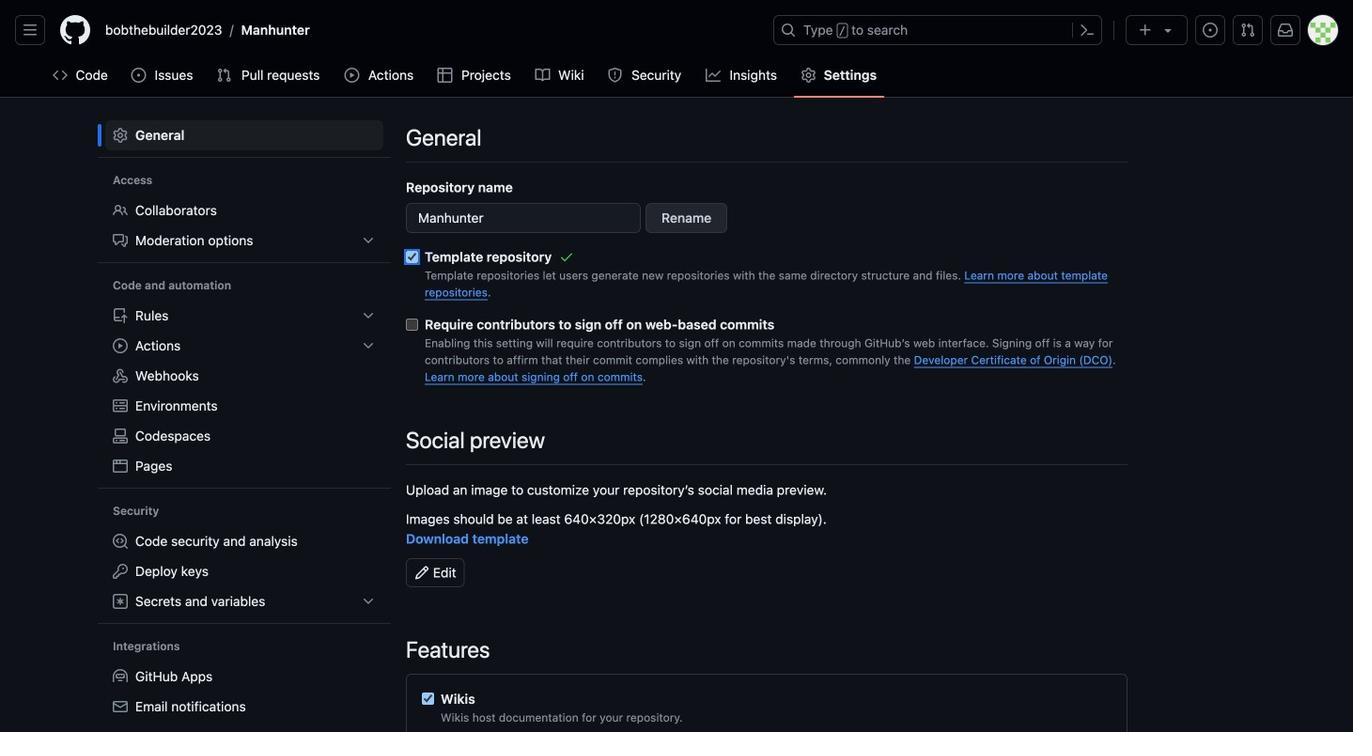 Task type: locate. For each thing, give the bounding box(es) containing it.
0 vertical spatial issue opened image
[[1203, 23, 1218, 38]]

issue opened image left git pull request icon
[[1203, 23, 1218, 38]]

issue opened image right code image
[[131, 68, 146, 83]]

1 horizontal spatial gear image
[[802, 68, 817, 83]]

git pull request image
[[217, 68, 232, 83]]

code image
[[53, 68, 68, 83]]

gear image
[[802, 68, 817, 83], [113, 128, 128, 143]]

None text field
[[406, 203, 641, 233]]

0 horizontal spatial gear image
[[113, 128, 128, 143]]

notifications image
[[1278, 23, 1294, 38]]

0 vertical spatial gear image
[[802, 68, 817, 83]]

people image
[[113, 203, 128, 218]]

1 vertical spatial issue opened image
[[131, 68, 146, 83]]

issue opened image for git pull request icon
[[1203, 23, 1218, 38]]

webhook image
[[113, 368, 128, 384]]

browser image
[[113, 459, 128, 474]]

0 horizontal spatial issue opened image
[[131, 68, 146, 83]]

triangle down image
[[1161, 23, 1176, 38]]

codescan image
[[113, 534, 128, 549]]

list
[[98, 15, 762, 45], [105, 196, 384, 256], [105, 301, 384, 481], [105, 526, 384, 617], [105, 662, 384, 722]]

book image
[[535, 68, 550, 83]]

1 horizontal spatial issue opened image
[[1203, 23, 1218, 38]]

issue opened image for git pull request image
[[131, 68, 146, 83]]

plus image
[[1138, 23, 1153, 38]]

issue opened image
[[1203, 23, 1218, 38], [131, 68, 146, 83]]

1 vertical spatial gear image
[[113, 128, 128, 143]]

homepage image
[[60, 15, 90, 45]]

wikis group
[[422, 689, 1112, 732]]

None checkbox
[[406, 319, 418, 331]]

None checkbox
[[406, 251, 418, 263], [422, 693, 434, 705], [406, 251, 418, 263], [422, 693, 434, 705]]

shield image
[[608, 68, 623, 83]]



Task type: vqa. For each thing, say whether or not it's contained in the screenshot.
git pull request icon
yes



Task type: describe. For each thing, give the bounding box(es) containing it.
git pull request image
[[1241, 23, 1256, 38]]

server image
[[113, 399, 128, 414]]

play image
[[345, 68, 360, 83]]

table image
[[438, 68, 453, 83]]

check image
[[559, 250, 574, 265]]

command palette image
[[1080, 23, 1095, 38]]

pencil image
[[415, 565, 430, 580]]

hubot image
[[113, 669, 128, 684]]

graph image
[[706, 68, 721, 83]]

mail image
[[113, 699, 128, 714]]

key image
[[113, 564, 128, 579]]

codespaces image
[[113, 429, 128, 444]]



